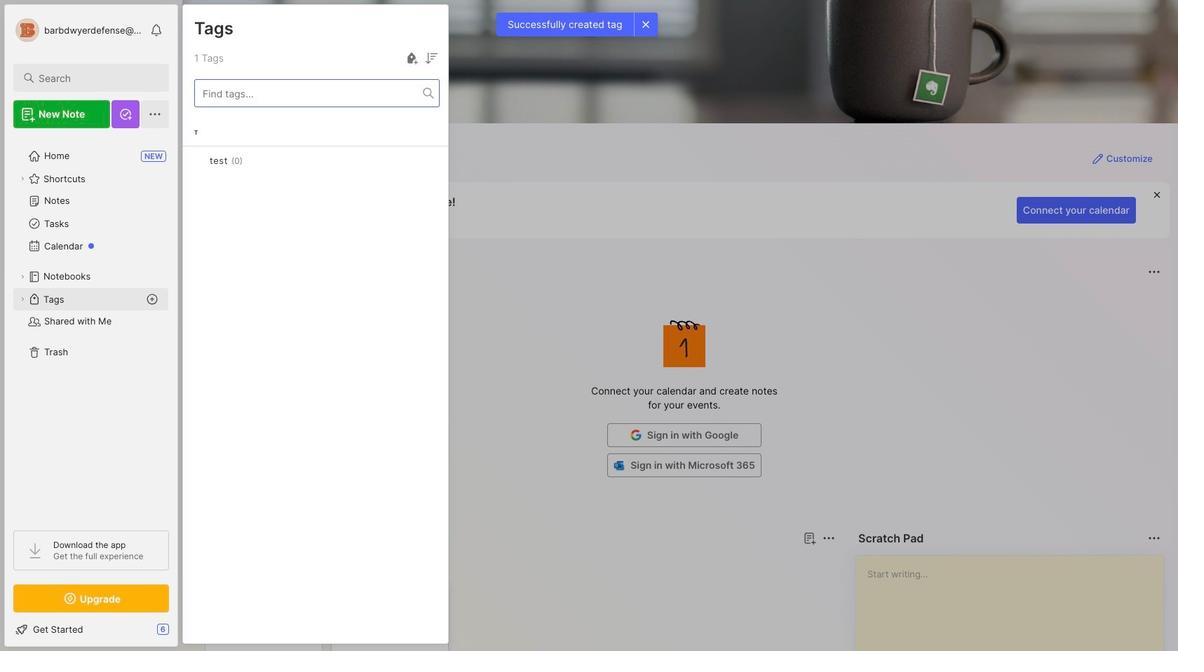 Task type: locate. For each thing, give the bounding box(es) containing it.
tab
[[208, 556, 249, 573]]

row group
[[183, 119, 448, 194], [205, 581, 457, 652]]

1 vertical spatial row group
[[205, 581, 457, 652]]

none search field inside main element
[[39, 69, 156, 86]]

None search field
[[39, 69, 156, 86]]

Search text field
[[39, 72, 156, 85]]

sort options image
[[423, 50, 440, 67]]

tree
[[5, 137, 178, 518]]

tag actions image
[[243, 155, 265, 166]]

create new tag image
[[403, 50, 420, 67]]

Tag actions field
[[243, 154, 265, 168]]

Account field
[[13, 16, 143, 44]]

main element
[[0, 0, 182, 652]]

0 vertical spatial row group
[[183, 119, 448, 194]]



Task type: vqa. For each thing, say whether or not it's contained in the screenshot.
Task 3 1 cell
no



Task type: describe. For each thing, give the bounding box(es) containing it.
Find tags… text field
[[195, 84, 423, 103]]

Start writing… text field
[[868, 556, 1163, 652]]

Sort field
[[423, 50, 440, 67]]

Help and Learning task checklist field
[[5, 619, 178, 641]]

tree inside main element
[[5, 137, 178, 518]]

expand tags image
[[18, 295, 27, 304]]

click to collapse image
[[177, 626, 188, 643]]

expand notebooks image
[[18, 273, 27, 281]]



